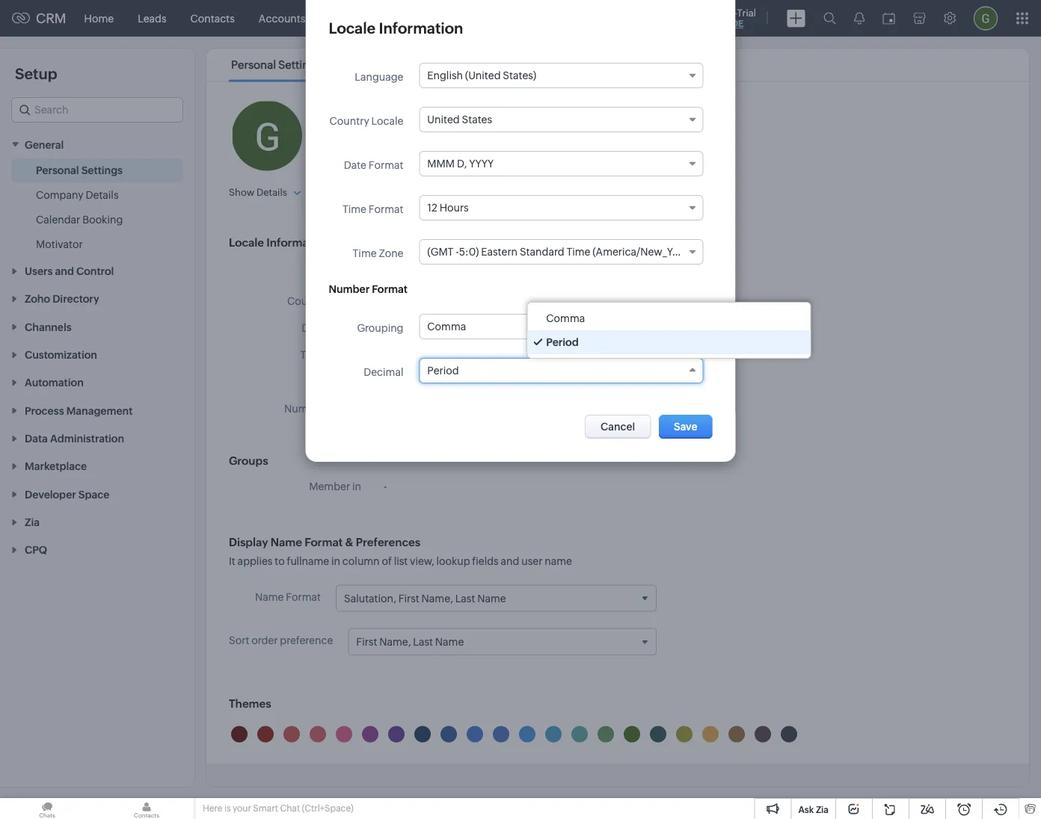 Task type: vqa. For each thing, say whether or not it's contained in the screenshot.
Calendar
yes



Task type: describe. For each thing, give the bounding box(es) containing it.
mmm
[[384, 322, 411, 334]]

hours
[[396, 349, 425, 361]]

signals image
[[854, 12, 865, 25]]

upgrade
[[701, 19, 744, 29]]

contacts
[[190, 12, 235, 24]]

comma
[[546, 313, 585, 325]]

ceo at tjmaxx
[[316, 129, 383, 140]]

tjmaxx link
[[353, 129, 387, 140]]

d,
[[413, 322, 423, 334]]

and
[[501, 556, 519, 568]]

tasks
[[380, 12, 406, 24]]

english (united states)
[[384, 268, 493, 280]]

tasks link
[[368, 0, 418, 36]]

groups
[[229, 454, 268, 467]]

period inside option
[[546, 337, 579, 349]]

deals
[[329, 12, 356, 24]]

calendar booking link
[[36, 212, 123, 227]]

tjmaxx
[[353, 129, 383, 140]]

0 vertical spatial time format
[[343, 203, 404, 215]]

zia
[[816, 805, 829, 815]]

trial
[[737, 7, 756, 18]]

company
[[36, 189, 84, 201]]

calendar booking
[[36, 213, 123, 225]]

(gmt
[[384, 376, 410, 388]]

personal inside general region
[[36, 164, 79, 176]]

chat
[[280, 804, 300, 814]]

language
[[355, 71, 404, 83]]

0 vertical spatial country locale
[[330, 115, 404, 127]]

general region
[[0, 158, 194, 257]]

name format
[[255, 591, 321, 603]]

cancel button
[[585, 415, 651, 439]]

(ctrl+space)
[[302, 804, 354, 814]]

here
[[203, 804, 222, 814]]

12 hours
[[384, 349, 425, 361]]

company details
[[36, 189, 119, 201]]

order
[[251, 635, 278, 647]]

list
[[394, 556, 408, 568]]

display name format & preferences it applies to fullname in column of list view, lookup fields and user name
[[229, 536, 572, 568]]

(united
[[421, 268, 457, 280]]

gary
[[316, 110, 342, 123]]

locale information
[[229, 236, 330, 249]]

eastern
[[437, 376, 474, 388]]

accounts link
[[247, 0, 317, 36]]

deals link
[[317, 0, 368, 36]]

show
[[229, 187, 255, 198]]

chats image
[[0, 799, 94, 820]]

preferences
[[356, 536, 420, 549]]

orlando
[[344, 110, 388, 123]]

details for company details
[[86, 189, 119, 201]]

ask zia
[[798, 805, 829, 815]]

zone
[[379, 248, 404, 260]]

(america/new_york)
[[549, 376, 647, 388]]

save button
[[659, 415, 712, 439]]

shortcuts
[[400, 58, 452, 71]]

signals element
[[845, 0, 874, 37]]

profile image
[[974, 6, 998, 30]]

contacts link
[[178, 0, 247, 36]]

fullname
[[287, 556, 329, 568]]

ceo
[[316, 129, 337, 140]]

motivator link
[[36, 237, 83, 252]]

themes
[[229, 698, 271, 711]]

your
[[233, 804, 251, 814]]

motivator
[[36, 238, 83, 250]]

accounts
[[259, 12, 305, 24]]

leads
[[138, 12, 166, 24]]

sort
[[229, 635, 249, 647]]

(gmt -5:0) eastern standard time (america/new_york)
[[384, 376, 647, 388]]

format inside display name format & preferences it applies to fullname in column of list view, lookup fields and user name
[[305, 536, 343, 549]]

yyyy
[[425, 322, 450, 334]]

show details link
[[229, 187, 301, 198]]

gary orlando
[[316, 110, 388, 123]]

&
[[345, 536, 353, 549]]

calendar image
[[883, 12, 895, 24]]

mmm d, yyyy
[[384, 322, 450, 334]]



Task type: locate. For each thing, give the bounding box(es) containing it.
1 horizontal spatial locale
[[329, 295, 361, 307]]

locale down show
[[229, 236, 264, 249]]

personal up company
[[36, 164, 79, 176]]

general button
[[0, 130, 194, 158]]

personal settings link for keyboard shortcuts link
[[229, 58, 324, 71]]

settings
[[278, 58, 321, 71], [81, 164, 123, 176]]

grouping
[[357, 322, 404, 334]]

states)
[[459, 268, 493, 280]]

preference
[[280, 635, 333, 647]]

0 vertical spatial period
[[546, 337, 579, 349]]

in left column
[[331, 556, 340, 568]]

- right member in
[[384, 481, 387, 493]]

user
[[522, 556, 543, 568]]

keyboard shortcuts
[[348, 58, 452, 71]]

profile element
[[965, 0, 1007, 36]]

1 vertical spatial settings
[[81, 164, 123, 176]]

enterprise-trial upgrade
[[688, 7, 756, 29]]

- right the (gmt
[[412, 376, 415, 388]]

1 vertical spatial number
[[284, 403, 324, 415]]

crm
[[36, 11, 66, 26]]

0 vertical spatial in
[[352, 481, 361, 493]]

lookup
[[436, 556, 470, 568]]

0 vertical spatial locale
[[371, 115, 404, 127]]

locale up tjmaxx link
[[371, 115, 404, 127]]

country locale up tjmaxx
[[330, 115, 404, 127]]

locale up grouping
[[329, 295, 361, 307]]

of
[[382, 556, 392, 568]]

number
[[329, 283, 370, 295], [284, 403, 324, 415]]

1 horizontal spatial -
[[412, 376, 415, 388]]

0 horizontal spatial settings
[[81, 164, 123, 176]]

1 vertical spatial personal settings
[[36, 164, 123, 176]]

in right 'member'
[[352, 481, 361, 493]]

personal settings
[[231, 58, 321, 71], [36, 164, 123, 176]]

-
[[412, 376, 415, 388], [384, 481, 387, 493]]

0 vertical spatial -
[[412, 376, 415, 388]]

list box
[[528, 303, 810, 358]]

fields
[[472, 556, 499, 568]]

1 horizontal spatial in
[[352, 481, 361, 493]]

name
[[545, 556, 572, 568]]

1 vertical spatial personal
[[36, 164, 79, 176]]

1 vertical spatial personal settings link
[[36, 163, 123, 178]]

details
[[256, 187, 287, 198], [86, 189, 119, 201]]

home
[[84, 12, 114, 24]]

save
[[674, 421, 697, 433]]

keyboard
[[348, 58, 398, 71]]

list
[[218, 49, 465, 81]]

0 vertical spatial country
[[330, 115, 369, 127]]

administrator
[[404, 112, 467, 123]]

1 horizontal spatial period
[[546, 337, 579, 349]]

1 vertical spatial number format
[[284, 403, 361, 415]]

list box containing comma
[[528, 303, 810, 358]]

contacts image
[[99, 799, 194, 820]]

0 horizontal spatial number
[[284, 403, 324, 415]]

orlandogary85@gmail.com
[[337, 151, 471, 163]]

settings down general dropdown button
[[81, 164, 123, 176]]

personal down accounts link
[[231, 58, 276, 71]]

in
[[352, 481, 361, 493], [331, 556, 340, 568]]

country up ceo at tjmaxx
[[330, 115, 369, 127]]

personal settings inside general region
[[36, 164, 123, 176]]

12
[[384, 349, 394, 361]]

details up booking on the top of page
[[86, 189, 119, 201]]

1 vertical spatial time format
[[300, 349, 361, 361]]

period down comma
[[546, 337, 579, 349]]

crm link
[[12, 11, 66, 26]]

leads link
[[126, 0, 178, 36]]

1 vertical spatial period
[[427, 365, 459, 377]]

company details link
[[36, 187, 119, 202]]

0 horizontal spatial details
[[86, 189, 119, 201]]

home link
[[72, 0, 126, 36]]

personal settings link
[[229, 58, 324, 71], [36, 163, 123, 178]]

0 horizontal spatial in
[[331, 556, 340, 568]]

name up to
[[271, 536, 302, 549]]

number format
[[329, 283, 408, 295], [284, 403, 361, 415]]

time zone
[[353, 248, 404, 260]]

0 vertical spatial personal settings link
[[229, 58, 324, 71]]

period option
[[528, 331, 810, 355]]

0 horizontal spatial country
[[287, 295, 327, 307]]

name inside display name format & preferences it applies to fullname in column of list view, lookup fields and user name
[[271, 536, 302, 549]]

0 vertical spatial personal settings
[[231, 58, 321, 71]]

1 vertical spatial country locale
[[287, 295, 361, 307]]

details inside company details link
[[86, 189, 119, 201]]

show details
[[229, 187, 287, 198]]

to
[[275, 556, 285, 568]]

general
[[25, 139, 64, 151]]

information
[[266, 236, 330, 249]]

date format down tjmaxx link
[[344, 159, 404, 171]]

personal settings link up company details link
[[36, 163, 123, 178]]

meetings link
[[418, 0, 487, 36]]

details for show details
[[256, 187, 287, 198]]

booking
[[82, 213, 123, 225]]

0 vertical spatial number
[[329, 283, 370, 295]]

1 horizontal spatial settings
[[278, 58, 321, 71]]

decimal
[[364, 366, 404, 378]]

view,
[[410, 556, 434, 568]]

calendar
[[36, 213, 80, 225]]

time format
[[343, 203, 404, 215], [300, 349, 361, 361]]

time
[[343, 203, 366, 215], [353, 248, 377, 260], [300, 349, 324, 361], [523, 376, 547, 388]]

in inside display name format & preferences it applies to fullname in column of list view, lookup fields and user name
[[331, 556, 340, 568]]

ask
[[798, 805, 814, 815]]

english
[[384, 268, 419, 280]]

Period field
[[419, 358, 703, 384]]

0 horizontal spatial period
[[427, 365, 459, 377]]

0 vertical spatial date format
[[344, 159, 404, 171]]

settings inside general region
[[81, 164, 123, 176]]

personal settings down accounts link
[[231, 58, 321, 71]]

0 horizontal spatial -
[[384, 481, 387, 493]]

column
[[342, 556, 380, 568]]

settings down accounts
[[278, 58, 321, 71]]

0 vertical spatial personal
[[231, 58, 276, 71]]

personal settings link for company details link
[[36, 163, 123, 178]]

0 vertical spatial settings
[[278, 58, 321, 71]]

period inside field
[[427, 365, 459, 377]]

details right show
[[256, 187, 287, 198]]

date down ceo at tjmaxx
[[344, 159, 366, 171]]

meetings
[[430, 12, 475, 24]]

1 vertical spatial date
[[302, 322, 324, 334]]

it
[[229, 556, 235, 568]]

1 horizontal spatial details
[[256, 187, 287, 198]]

1 horizontal spatial number
[[329, 283, 370, 295]]

list containing personal settings
[[218, 49, 465, 81]]

1 horizontal spatial personal settings link
[[229, 58, 324, 71]]

2 vertical spatial locale
[[329, 295, 361, 307]]

5:0)
[[415, 376, 435, 388]]

0 horizontal spatial date
[[302, 322, 324, 334]]

comma option
[[528, 307, 810, 331]]

1 vertical spatial in
[[331, 556, 340, 568]]

time format up time zone at the top of the page
[[343, 203, 404, 215]]

0 vertical spatial number format
[[329, 283, 408, 295]]

1 horizontal spatial personal settings
[[231, 58, 321, 71]]

country down information
[[287, 295, 327, 307]]

1 horizontal spatial date
[[344, 159, 366, 171]]

is
[[224, 804, 231, 814]]

date left grouping
[[302, 322, 324, 334]]

date format left mmm on the left of page
[[302, 322, 361, 334]]

sort order preference
[[229, 635, 333, 647]]

country locale up grouping
[[287, 295, 361, 307]]

date format
[[344, 159, 404, 171], [302, 322, 361, 334]]

member
[[309, 481, 350, 493]]

display
[[229, 536, 268, 549]]

1 vertical spatial date format
[[302, 322, 361, 334]]

applies
[[238, 556, 273, 568]]

member in
[[309, 481, 361, 493]]

0 vertical spatial date
[[344, 159, 366, 171]]

1 vertical spatial country
[[287, 295, 327, 307]]

2 horizontal spatial locale
[[371, 115, 404, 127]]

1 horizontal spatial country
[[330, 115, 369, 127]]

0 vertical spatial name
[[271, 536, 302, 549]]

0 horizontal spatial locale
[[229, 236, 264, 249]]

0 horizontal spatial personal settings link
[[36, 163, 123, 178]]

0 horizontal spatial personal settings
[[36, 164, 123, 176]]

1 vertical spatial -
[[384, 481, 387, 493]]

here is your smart chat (ctrl+space)
[[203, 804, 354, 814]]

name down to
[[255, 591, 284, 603]]

cancel
[[601, 421, 635, 433]]

country
[[330, 115, 369, 127], [287, 295, 327, 307]]

keyboard shortcuts link
[[346, 58, 454, 71]]

1 vertical spatial locale
[[229, 236, 264, 249]]

1 vertical spatial name
[[255, 591, 284, 603]]

time format down grouping
[[300, 349, 361, 361]]

period down the yyyy
[[427, 365, 459, 377]]

0 horizontal spatial personal
[[36, 164, 79, 176]]

at
[[341, 129, 349, 140]]

date
[[344, 159, 366, 171], [302, 322, 324, 334]]

personal settings up company details link
[[36, 164, 123, 176]]

1 horizontal spatial personal
[[231, 58, 276, 71]]

personal settings link down accounts link
[[229, 58, 324, 71]]



